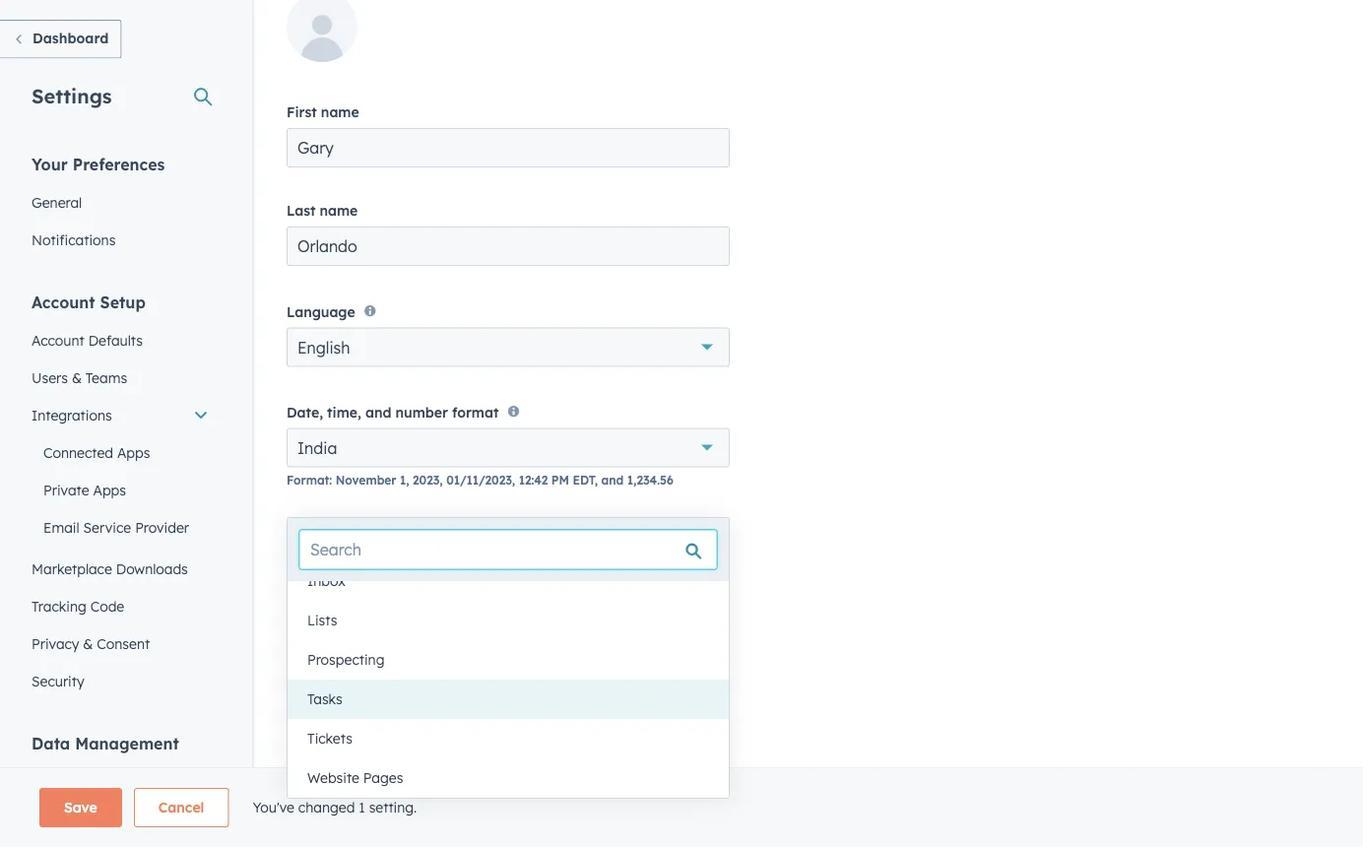 Task type: locate. For each thing, give the bounding box(es) containing it.
phone
[[287, 526, 329, 543]]

1 horizontal spatial &
[[83, 635, 93, 652]]

this inside the we may use this phone number to contact you about security events, sending workflow sms, and for owner property values. please refer to our privacy policy for more information
[[361, 548, 382, 563]]

2 horizontal spatial to
[[681, 566, 693, 580]]

1 vertical spatial defaults
[[287, 702, 369, 727]]

website
[[307, 769, 359, 786]]

1 horizontal spatial and
[[424, 566, 447, 580]]

integrations button
[[20, 396, 221, 434]]

defaults up "only"
[[287, 702, 369, 727]]

2 account from the top
[[32, 331, 84, 349]]

you've changed 1 setting.
[[253, 799, 417, 816]]

a
[[333, 813, 342, 832]]

First name text field
[[287, 128, 730, 167]]

0 vertical spatial defaults
[[88, 331, 143, 349]]

defaults up users & teams link
[[88, 331, 143, 349]]

name right the first
[[321, 103, 359, 121]]

more)
[[533, 583, 568, 598]]

2 vertical spatial and
[[424, 566, 447, 580]]

None telephone field
[[352, 603, 551, 643]]

1 vertical spatial this
[[415, 730, 438, 747]]

& for users
[[72, 369, 82, 386]]

you've
[[253, 799, 294, 816]]

date,
[[287, 404, 323, 421]]

(read more) link
[[498, 583, 568, 598]]

date, time, and number format
[[287, 404, 499, 421]]

our
[[696, 566, 716, 580]]

please
[[608, 566, 646, 580]]

and right sms,
[[424, 566, 447, 580]]

for
[[450, 566, 467, 580], [372, 583, 389, 598]]

privacy
[[32, 635, 79, 652]]

users
[[32, 369, 68, 386]]

workflow
[[336, 566, 389, 580]]

values.
[[564, 566, 604, 580]]

&
[[72, 369, 82, 386], [83, 635, 93, 652]]

01/11/2023
[[446, 473, 512, 488]]

& for privacy
[[83, 635, 93, 652]]

0 horizontal spatial ,
[[440, 473, 443, 488]]

account
[[32, 292, 95, 312], [32, 331, 84, 349]]

🇺🇸 button
[[287, 603, 350, 643]]

2 vertical spatial to
[[397, 730, 411, 747]]

tracking code
[[32, 597, 124, 615]]

1 horizontal spatial this
[[415, 730, 438, 747]]

for down workflow
[[372, 583, 389, 598]]

number left format
[[395, 404, 448, 421]]

1 vertical spatial name
[[320, 202, 358, 219]]

notifications
[[32, 231, 116, 248]]

service
[[83, 519, 131, 536]]

1 account from the top
[[32, 292, 95, 312]]

0 vertical spatial apps
[[117, 444, 150, 461]]

your
[[32, 154, 68, 174]]

number up information
[[425, 548, 470, 563]]

0 horizontal spatial this
[[361, 548, 382, 563]]

to left our
[[681, 566, 693, 580]]

0 vertical spatial account
[[32, 292, 95, 312]]

integrations
[[32, 406, 112, 424]]

name for last name
[[320, 202, 358, 219]]

account up account defaults
[[32, 292, 95, 312]]

1 vertical spatial and
[[601, 473, 624, 488]]

1,234.56
[[627, 473, 673, 488]]

0 vertical spatial number
[[395, 404, 448, 421]]

0 vertical spatial and
[[365, 404, 391, 421]]

tracking code link
[[20, 588, 221, 625]]

preferences
[[73, 154, 165, 174]]

defaults
[[88, 331, 143, 349], [287, 702, 369, 727]]

for up information
[[450, 566, 467, 580]]

default home page
[[287, 778, 420, 795]]

first name
[[287, 103, 359, 121]]

1 horizontal spatial to
[[474, 548, 486, 563]]

,
[[440, 473, 443, 488], [512, 473, 515, 488], [595, 473, 598, 488]]

name
[[321, 103, 359, 121], [320, 202, 358, 219]]

0 vertical spatial &
[[72, 369, 82, 386]]

prospecting button
[[288, 640, 729, 680]]

and right time,
[[365, 404, 391, 421]]

and
[[365, 404, 391, 421], [601, 473, 624, 488], [424, 566, 447, 580]]

page
[[385, 778, 420, 795]]

1 vertical spatial apps
[[93, 481, 126, 498]]

1 vertical spatial &
[[83, 635, 93, 652]]

list box
[[288, 561, 729, 798]]

refer
[[649, 566, 677, 580]]

apps inside "link"
[[117, 444, 150, 461]]

1 horizontal spatial for
[[450, 566, 467, 580]]

to right "applies"
[[397, 730, 411, 747]]

0 horizontal spatial defaults
[[88, 331, 143, 349]]

phone number element
[[287, 603, 730, 643]]

pick a default home page button
[[287, 803, 730, 842]]

1 , from the left
[[440, 473, 443, 488]]

2 vertical spatial number
[[425, 548, 470, 563]]

edit button
[[287, 0, 358, 69]]

2 horizontal spatial ,
[[595, 473, 598, 488]]

use
[[337, 548, 357, 563]]

1 vertical spatial to
[[681, 566, 693, 580]]

users & teams
[[32, 369, 127, 386]]

Search search field
[[299, 530, 717, 569]]

provider
[[135, 519, 189, 536]]

1 vertical spatial account
[[32, 331, 84, 349]]

& right privacy
[[83, 635, 93, 652]]

0 horizontal spatial and
[[365, 404, 391, 421]]

number up use
[[333, 526, 386, 543]]

prospecting
[[307, 651, 385, 668]]

hubspot
[[442, 730, 499, 747]]

time,
[[327, 404, 361, 421]]

to up owner
[[474, 548, 486, 563]]

setting.
[[369, 799, 417, 816]]

only
[[316, 730, 343, 747]]

account up the users
[[32, 331, 84, 349]]

0 horizontal spatial to
[[397, 730, 411, 747]]

to inside defaults this only applies to this hubspot account.
[[397, 730, 411, 747]]

this up workflow
[[361, 548, 382, 563]]

tracking
[[32, 597, 86, 615]]

& right the users
[[72, 369, 82, 386]]

1 vertical spatial for
[[372, 583, 389, 598]]

1 horizontal spatial defaults
[[287, 702, 369, 727]]

1 horizontal spatial ,
[[512, 473, 515, 488]]

0 vertical spatial to
[[474, 548, 486, 563]]

apps down integrations button
[[117, 444, 150, 461]]

account defaults link
[[20, 322, 221, 359]]

privacy & consent
[[32, 635, 150, 652]]

data management
[[32, 733, 179, 753]]

0 horizontal spatial &
[[72, 369, 82, 386]]

account for account defaults
[[32, 331, 84, 349]]

0 horizontal spatial for
[[372, 583, 389, 598]]

0 vertical spatial this
[[361, 548, 382, 563]]

, left 12:42
[[512, 473, 515, 488]]

, right 1,
[[440, 473, 443, 488]]

marketplace
[[32, 560, 112, 577]]

, right pm
[[595, 473, 598, 488]]

and right edt
[[601, 473, 624, 488]]

name right last
[[320, 202, 358, 219]]

may
[[308, 548, 334, 563]]

apps up service
[[93, 481, 126, 498]]

pick
[[297, 813, 328, 832]]

email service provider link
[[20, 509, 221, 546]]

contact
[[489, 548, 533, 563]]

policy
[[334, 583, 368, 598]]

your preferences
[[32, 154, 165, 174]]

this left hubspot
[[415, 730, 438, 747]]

0 vertical spatial name
[[321, 103, 359, 121]]

number
[[395, 404, 448, 421], [333, 526, 386, 543], [425, 548, 470, 563]]

november
[[336, 473, 396, 488]]

3 , from the left
[[595, 473, 598, 488]]



Task type: describe. For each thing, give the bounding box(es) containing it.
account setup element
[[20, 291, 221, 700]]

we
[[287, 548, 305, 563]]

security
[[32, 672, 84, 689]]

(read
[[498, 583, 530, 598]]

india
[[297, 438, 337, 458]]

format : november 1, 2023 , 01/11/2023 , 12:42 pm edt , and 1,234.56
[[287, 473, 673, 488]]

security
[[600, 548, 646, 563]]

defaults this only applies to this hubspot account.
[[287, 702, 559, 747]]

connected apps link
[[20, 434, 221, 471]]

privacy & consent link
[[20, 625, 221, 662]]

first
[[287, 103, 317, 121]]

12:42
[[519, 473, 548, 488]]

pm
[[551, 473, 569, 488]]

private apps
[[43, 481, 126, 498]]

you
[[537, 548, 558, 563]]

pick a default home page
[[297, 813, 488, 832]]

account setup
[[32, 292, 146, 312]]

list box containing inbox
[[288, 561, 729, 798]]

account.
[[503, 730, 559, 747]]

email
[[43, 519, 79, 536]]

connected apps
[[43, 444, 150, 461]]

users & teams link
[[20, 359, 221, 396]]

applies
[[347, 730, 393, 747]]

sms,
[[393, 566, 421, 580]]

save button
[[39, 788, 122, 827]]

1
[[359, 799, 365, 816]]

:
[[329, 473, 332, 488]]

dashboard link
[[0, 20, 121, 59]]

1 vertical spatial number
[[333, 526, 386, 543]]

lists
[[307, 612, 337, 629]]

2 , from the left
[[512, 473, 515, 488]]

default
[[347, 813, 399, 832]]

format
[[287, 473, 329, 488]]

security link
[[20, 662, 221, 700]]

account for account setup
[[32, 292, 95, 312]]

account defaults
[[32, 331, 143, 349]]

tickets button
[[288, 719, 729, 758]]

apps for connected apps
[[117, 444, 150, 461]]

phone
[[385, 548, 422, 563]]

your preferences element
[[20, 153, 221, 259]]

cancel button
[[134, 788, 229, 827]]

last
[[287, 202, 316, 219]]

general link
[[20, 184, 221, 221]]

connected
[[43, 444, 113, 461]]

apps for private apps
[[93, 481, 126, 498]]

language
[[287, 303, 355, 320]]

marketplace downloads link
[[20, 550, 221, 588]]

privacy
[[287, 583, 330, 598]]

format
[[452, 404, 499, 421]]

Last name text field
[[287, 227, 730, 266]]

settings
[[32, 83, 112, 108]]

save
[[64, 799, 97, 816]]

0 vertical spatial for
[[450, 566, 467, 580]]

consent
[[97, 635, 150, 652]]

this inside defaults this only applies to this hubspot account.
[[415, 730, 438, 747]]

last name
[[287, 202, 358, 219]]

defaults inside defaults this only applies to this hubspot account.
[[287, 702, 369, 727]]

inbox button
[[288, 561, 729, 601]]

changed
[[298, 799, 355, 816]]

tickets
[[307, 730, 353, 747]]

setup
[[100, 292, 146, 312]]

private apps link
[[20, 471, 221, 509]]

about
[[562, 548, 596, 563]]

sending
[[287, 566, 332, 580]]

2 horizontal spatial and
[[601, 473, 624, 488]]

default
[[287, 778, 337, 795]]

teams
[[86, 369, 127, 386]]

private
[[43, 481, 89, 498]]

general
[[32, 194, 82, 211]]

events,
[[649, 548, 691, 563]]

tasks button
[[288, 680, 729, 719]]

phone number
[[287, 526, 386, 543]]

we may use this phone number to contact you about security events, sending workflow sms, and for owner property values. please refer to our privacy policy for more information
[[287, 548, 716, 598]]

code
[[90, 597, 124, 615]]

website pages
[[307, 769, 403, 786]]

number inside the we may use this phone number to contact you about security events, sending workflow sms, and for owner property values. please refer to our privacy policy for more information
[[425, 548, 470, 563]]

marketplace downloads
[[32, 560, 188, 577]]

defaults inside account setup element
[[88, 331, 143, 349]]

dashboard
[[33, 30, 109, 47]]

website pages button
[[288, 758, 729, 798]]

more
[[392, 583, 422, 598]]

page
[[450, 813, 488, 832]]

english
[[297, 337, 350, 357]]

india button
[[287, 428, 730, 468]]

name for first name
[[321, 103, 359, 121]]

1,
[[400, 473, 409, 488]]

🇺🇸
[[297, 609, 317, 634]]

english button
[[287, 327, 730, 367]]

email service provider
[[43, 519, 189, 536]]

.
[[568, 583, 571, 598]]

and inside the we may use this phone number to contact you about security events, sending workflow sms, and for owner property values. please refer to our privacy policy for more information
[[424, 566, 447, 580]]



Task type: vqa. For each thing, say whether or not it's contained in the screenshot.
'+ Add'
no



